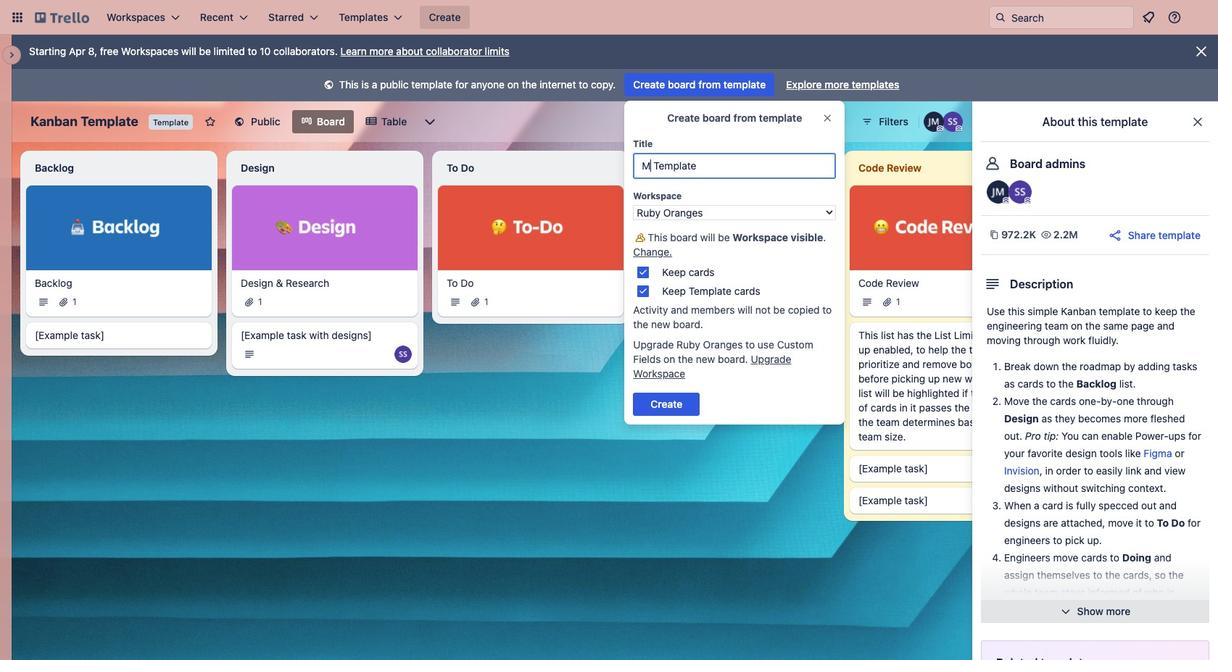 Task type: locate. For each thing, give the bounding box(es) containing it.
it up determines
[[910, 401, 916, 414]]

1 horizontal spatial this
[[648, 231, 668, 244]]

review up 'has'
[[886, 277, 919, 289]]

for
[[455, 78, 468, 91], [1188, 430, 1201, 442], [1188, 517, 1201, 529], [1097, 639, 1110, 651]]

backlog
[[35, 162, 74, 174], [35, 277, 72, 289], [1077, 378, 1117, 390]]

upgrade inside upgrade ruby oranges to use custom fields on the new board.
[[633, 339, 674, 351]]

to up page
[[1143, 305, 1152, 318]]

review up second
[[1154, 621, 1190, 634]]

adding
[[1138, 360, 1170, 373]]

star or unstar board image
[[205, 116, 216, 128]]

new down activity
[[651, 318, 670, 331]]

1 vertical spatial in
[[1045, 465, 1053, 477]]

code review up 'has'
[[859, 277, 919, 289]]

0 vertical spatial power-
[[985, 329, 1018, 341]]

0 vertical spatial designs
[[1004, 482, 1041, 495]]

collaborators.
[[273, 45, 338, 57]]

stu smith (stusmith18) image down board admins
[[1009, 181, 1032, 204]]

the right so
[[1169, 569, 1184, 582]]

designs inside when a card is fully specced out and designs are attached, move it to
[[1004, 517, 1041, 529]]

to
[[248, 45, 257, 57], [579, 78, 588, 91], [823, 304, 832, 316], [1143, 305, 1152, 318], [746, 339, 755, 351], [916, 343, 926, 356], [1046, 378, 1056, 390], [1084, 465, 1093, 477], [1145, 517, 1154, 529], [1053, 534, 1062, 547], [1110, 552, 1120, 564], [1093, 569, 1103, 582]]

review for the code review link
[[886, 277, 919, 289]]

to down down
[[1046, 378, 1056, 390]]

1 vertical spatial to
[[447, 277, 458, 289]]

backlog inside backlog link
[[35, 277, 72, 289]]

this right sm image
[[339, 78, 359, 91]]

on right fields
[[664, 353, 675, 365]]

review inside text field
[[887, 162, 922, 174]]

a left public
[[372, 78, 377, 91]]

sm image
[[633, 231, 648, 245]]

move up themselves
[[1053, 552, 1079, 564]]

0 vertical spatial board.
[[673, 318, 703, 331]]

power- down use
[[985, 329, 1018, 341]]

board link
[[292, 110, 354, 133]]

template right share
[[1158, 229, 1201, 241]]

1 vertical spatial board.
[[718, 353, 748, 365]]

will inside this board will be workspace visible . change.
[[700, 231, 715, 244]]

this member is an admin of this board. image
[[937, 125, 943, 132], [956, 125, 962, 132]]

team inside and assign themselves to the cards, so the whole team stays informed of who is working on what.
[[1035, 587, 1058, 599]]

template inside 'button'
[[1158, 229, 1201, 241]]

on up then
[[1044, 604, 1056, 616]]

designs for when
[[1004, 517, 1041, 529]]

in inside , in order to easily link and view designs without switching context.
[[1045, 465, 1053, 477]]

1 horizontal spatial kanban
[[1061, 305, 1096, 318]]

2 vertical spatial design
[[1004, 413, 1039, 425]]

is left public
[[362, 78, 369, 91]]

designs]
[[332, 329, 372, 341]]

1 down to do link
[[484, 296, 488, 307]]

code inside 'code review' text field
[[859, 162, 884, 174]]

as
[[1004, 378, 1015, 390], [1042, 413, 1052, 425]]

0 vertical spatial board
[[317, 115, 345, 128]]

be
[[199, 45, 211, 57], [718, 231, 730, 244], [773, 304, 785, 316], [893, 387, 905, 399]]

power- up figma link at right
[[1135, 430, 1169, 442]]

be inside this list has the list limits power- up enabled, to help the team prioritize and remove bottlenecks before picking up new work. the list will be highlighted if the number of cards in it passes the limit that the team determines based on team size.
[[893, 387, 905, 399]]

and right the out
[[1159, 500, 1177, 512]]

2 vertical spatial through
[[1086, 621, 1123, 634]]

fully
[[1076, 500, 1096, 512]]

ups
[[1169, 430, 1186, 442]]

0 horizontal spatial set
[[1098, 656, 1113, 661]]

1 vertical spatial jenny (jennymarshall15) image
[[987, 181, 1010, 204]]

members
[[691, 304, 735, 316]]

Title text field
[[633, 153, 836, 179]]

doing up activity
[[653, 277, 680, 289]]

code up 'enabled,'
[[859, 277, 883, 289]]

code review link
[[859, 276, 1027, 290]]

as inside as they becomes more fleshed out.
[[1042, 413, 1052, 425]]

team down themselves
[[1035, 587, 1058, 599]]

1 vertical spatial through
[[1137, 395, 1174, 408]]

0 horizontal spatial list
[[859, 387, 872, 399]]

0 vertical spatial upgrade
[[633, 339, 674, 351]]

stu smith (stusmith18) image
[[943, 112, 963, 132], [1009, 181, 1032, 204]]

1 vertical spatial move
[[1053, 552, 1079, 564]]

free
[[100, 45, 118, 57]]

and inside when a card is fully specced out and designs are attached, move it to
[[1159, 500, 1177, 512]]

1 for to do
[[484, 296, 488, 307]]

1 horizontal spatial list
[[881, 329, 895, 341]]

to left 10
[[248, 45, 257, 57]]

a left card
[[1034, 500, 1040, 512]]

on inside this list has the list limits power- up enabled, to help the team prioritize and remove bottlenecks before picking up new work. the list will be highlighted if the number of cards in it passes the limit that the team determines based on team size.
[[989, 416, 1001, 428]]

1 vertical spatial can
[[1078, 656, 1095, 661]]

the right if
[[971, 387, 986, 399]]

design & research
[[241, 277, 329, 289]]

1 vertical spatial keep
[[662, 285, 686, 297]]

1 horizontal spatial new
[[696, 353, 715, 365]]

0 horizontal spatial this member is an admin of this board. image
[[1003, 197, 1009, 204]]

team up the bottlenecks at bottom right
[[969, 343, 993, 356]]

code down filters button on the right of page
[[859, 162, 884, 174]]

0 vertical spatial doing
[[653, 277, 680, 289]]

this inside use this simple kanban template to keep the engineering team on the same page and moving through work fluidly.
[[1008, 305, 1025, 318]]

passes
[[919, 401, 952, 414]]

working
[[1004, 604, 1041, 616]]

of inside and assign themselves to the cards, so the whole team stays informed of who is working on what.
[[1133, 587, 1142, 599]]

code for the code review link
[[859, 277, 883, 289]]

design left &
[[241, 277, 273, 289]]

on down 'that'
[[989, 416, 1001, 428]]

to left help
[[916, 343, 926, 356]]

template
[[81, 114, 138, 129], [153, 117, 189, 127], [689, 285, 732, 297]]

3 1 from the left
[[484, 296, 488, 307]]

to right copied
[[823, 304, 832, 316]]

template up 'same'
[[1099, 305, 1140, 318]]

0 horizontal spatial it
[[910, 401, 916, 414]]

the right move
[[1032, 395, 1048, 408]]

and down the keep
[[1157, 320, 1175, 332]]

the right 'has'
[[917, 329, 932, 341]]

and up so
[[1154, 552, 1172, 564]]

cards
[[1004, 621, 1032, 634]]

the inside this list has the list limits power- up enabled, to help the team prioritize and remove bottlenecks before picking up new work. the list will be highlighted if the number of cards in it passes the limit that the team determines based on team size.
[[993, 372, 1011, 385]]

move inside cards then move through code review when they're ready for a second set of eyes. the team can set a
[[1058, 621, 1084, 634]]

2 code review from the top
[[859, 277, 919, 289]]

2 vertical spatial move
[[1058, 621, 1084, 634]]

Code Review text field
[[850, 157, 1005, 180]]

0 vertical spatial it
[[910, 401, 916, 414]]

board. inside upgrade ruby oranges to use custom fields on the new board.
[[718, 353, 748, 365]]

more inside explore more templates link
[[825, 78, 849, 91]]

0 vertical spatial set
[[1158, 639, 1172, 651]]

Backlog text field
[[26, 157, 212, 180]]

0 horizontal spatial this member is an admin of this board. image
[[937, 125, 943, 132]]

kanban up work
[[1061, 305, 1096, 318]]

in inside this list has the list limits power- up enabled, to help the team prioritize and remove bottlenecks before picking up new work. the list will be highlighted if the number of cards in it passes the limit that the team determines based on team size.
[[899, 401, 908, 414]]

5 1 from the left
[[896, 296, 900, 307]]

0 horizontal spatial kanban
[[30, 114, 78, 129]]

through up fleshed
[[1137, 395, 1174, 408]]

0 vertical spatial workspaces
[[107, 11, 165, 23]]

templates button
[[330, 6, 411, 29]]

cards
[[689, 266, 715, 278], [734, 285, 760, 297], [1018, 378, 1044, 390], [1050, 395, 1076, 408], [871, 401, 897, 414], [1081, 552, 1107, 564]]

code review for 'code review' text field
[[859, 162, 922, 174]]

code review for the code review link
[[859, 277, 919, 289]]

task
[[287, 329, 307, 341]]

0 horizontal spatial template
[[81, 114, 138, 129]]

the inside cards then move through code review when they're ready for a second set of eyes. the team can set a
[[1032, 656, 1050, 661]]

will down before
[[875, 387, 890, 399]]

and up picking in the right of the page
[[902, 358, 920, 370]]

this member is an admin of this board. image
[[1003, 197, 1009, 204], [1025, 197, 1031, 204]]

create inside button
[[429, 11, 461, 23]]

workspace inside this board will be workspace visible . change.
[[733, 231, 788, 244]]

team down simple
[[1045, 320, 1068, 332]]

team
[[1045, 320, 1068, 332], [969, 343, 993, 356], [876, 416, 900, 428], [859, 430, 882, 443], [1035, 587, 1058, 599], [1052, 656, 1076, 661]]

not
[[755, 304, 771, 316]]

1 horizontal spatial this member is an admin of this board. image
[[956, 125, 962, 132]]

up
[[859, 343, 870, 356], [928, 372, 940, 385]]

0 notifications image
[[1140, 9, 1157, 26]]

1 designs from the top
[[1004, 482, 1041, 495]]

1 vertical spatial design
[[241, 277, 273, 289]]

be left limited
[[199, 45, 211, 57]]

jenny (jennymarshall15) image up 972.2k
[[987, 181, 1010, 204]]

backlog link
[[35, 276, 203, 290]]

0 horizontal spatial board.
[[673, 318, 703, 331]]

2 vertical spatial this
[[859, 329, 878, 341]]

2 this member is an admin of this board. image from the left
[[956, 125, 962, 132]]

review inside cards then move through code review when they're ready for a second set of eyes. the team can set a
[[1154, 621, 1190, 634]]

board. inside keep cards keep template cards activity and members will not be copied to the new board.
[[673, 318, 703, 331]]

1 vertical spatial designs
[[1004, 517, 1041, 529]]

1 horizontal spatial create
[[633, 78, 665, 91]]

2 horizontal spatial jenny (jennymarshall15) image
[[987, 181, 1010, 204]]

the down ruby
[[678, 353, 693, 365]]

board. up ruby
[[673, 318, 703, 331]]

to do for to do link
[[447, 277, 474, 289]]

it down the out
[[1136, 517, 1142, 529]]

workspaces
[[107, 11, 165, 23], [121, 45, 179, 57]]

designs for ,
[[1004, 482, 1041, 495]]

1 horizontal spatial this member is an admin of this board. image
[[1025, 197, 1031, 204]]

on inside upgrade ruby oranges to use custom fields on the new board.
[[664, 353, 675, 365]]

1 vertical spatial board
[[702, 112, 731, 124]]

to inside for engineers to pick up.
[[1053, 534, 1062, 547]]

set right second
[[1158, 639, 1172, 651]]

1 this member is an admin of this board. image from the left
[[1003, 197, 1009, 204]]

team up size.
[[876, 416, 900, 428]]

be inside keep cards keep template cards activity and members will not be copied to the new board.
[[773, 304, 785, 316]]

this inside this board will be workspace visible . change.
[[648, 231, 668, 244]]

designs
[[1004, 482, 1041, 495], [1004, 517, 1041, 529]]

filters
[[879, 115, 909, 128]]

1 vertical spatial new
[[696, 353, 715, 365]]

None submit
[[633, 393, 700, 416]]

is inside and assign themselves to the cards, so the whole team stays informed of who is working on what.
[[1167, 587, 1175, 599]]

when a card is fully specced out and designs are attached, move it to
[[1004, 500, 1177, 529]]

upgrade inside 'upgrade workspace'
[[751, 353, 791, 365]]

public
[[251, 115, 280, 128]]

0 horizontal spatial is
[[362, 78, 369, 91]]

the down the they're
[[1032, 656, 1050, 661]]

2 horizontal spatial template
[[689, 285, 732, 297]]

share template button
[[1108, 228, 1201, 243]]

to up informed
[[1093, 569, 1103, 582]]

0 vertical spatial to do
[[447, 162, 474, 174]]

2 vertical spatial to do
[[1157, 517, 1185, 529]]

create up collaborator
[[429, 11, 461, 23]]

[example task with designs]
[[241, 329, 372, 341]]

design inside text box
[[241, 162, 275, 174]]

[example task]
[[35, 329, 104, 341], [653, 329, 722, 341], [859, 462, 928, 475], [859, 494, 928, 507]]

create board from template
[[633, 78, 766, 91], [667, 112, 802, 124]]

to inside to do text field
[[447, 162, 458, 174]]

board for board admins
[[1010, 157, 1043, 170]]

0 vertical spatial do
[[461, 162, 474, 174]]

be down picking in the right of the page
[[893, 387, 905, 399]]

board
[[317, 115, 345, 128], [1010, 157, 1043, 170]]

1 horizontal spatial is
[[1066, 500, 1074, 512]]

0 horizontal spatial as
[[1004, 378, 1015, 390]]

this up 'enabled,'
[[859, 329, 878, 341]]

0 vertical spatial review
[[887, 162, 922, 174]]

2 vertical spatial do
[[1171, 517, 1185, 529]]

jenny (jennymarshall15) image
[[924, 112, 944, 132], [987, 181, 1010, 204], [806, 346, 824, 363]]

through inside use this simple kanban template to keep the engineering team on the same page and moving through work fluidly.
[[1024, 334, 1060, 347]]

change.
[[633, 246, 672, 258]]

to down design
[[1084, 465, 1093, 477]]

0 horizontal spatial from
[[698, 78, 721, 91]]

starred button
[[260, 6, 327, 29]]

board for board
[[317, 115, 345, 128]]

this up the change. 'link'
[[648, 231, 668, 244]]

and
[[671, 304, 688, 316], [1157, 320, 1175, 332], [902, 358, 920, 370], [1144, 465, 1162, 477], [1159, 500, 1177, 512], [1154, 552, 1172, 564]]

0 vertical spatial is
[[362, 78, 369, 91]]

of
[[859, 401, 868, 414], [1133, 587, 1142, 599], [1175, 639, 1184, 651]]

work
[[1063, 334, 1086, 347]]

templates
[[339, 11, 388, 23]]

do for to do link
[[461, 277, 474, 289]]

cards down 'break'
[[1018, 378, 1044, 390]]

1 horizontal spatial stu smith (stusmith18) image
[[1009, 181, 1032, 204]]

on
[[507, 78, 519, 91], [1071, 320, 1083, 332], [664, 353, 675, 365], [989, 416, 1001, 428], [1044, 604, 1056, 616]]

0 vertical spatial of
[[859, 401, 868, 414]]

keep up activity
[[662, 285, 686, 297]]

1 vertical spatial it
[[1136, 517, 1142, 529]]

1 for code review
[[896, 296, 900, 307]]

0 vertical spatial the
[[993, 372, 1011, 385]]

share template
[[1128, 229, 1201, 241]]

figma or invision
[[1004, 447, 1185, 477]]

backlog inside backlog text box
[[35, 162, 74, 174]]

template up members
[[689, 285, 732, 297]]

from
[[698, 78, 721, 91], [733, 112, 756, 124]]

doing up cards,
[[1122, 552, 1151, 564]]

up up prioritize
[[859, 343, 870, 356]]

1 vertical spatial backlog
[[35, 277, 72, 289]]

power-
[[985, 329, 1018, 341], [1135, 430, 1169, 442]]

doing
[[653, 277, 680, 289], [1122, 552, 1151, 564]]

are
[[1044, 517, 1058, 529]]

set down show more
[[1098, 656, 1113, 661]]

0 vertical spatial design
[[241, 162, 275, 174]]

to do inside text field
[[447, 162, 474, 174]]

0 vertical spatial this
[[339, 78, 359, 91]]

workspace left visible
[[733, 231, 788, 244]]

1 vertical spatial code
[[859, 277, 883, 289]]

0 horizontal spatial board
[[317, 115, 345, 128]]

2 horizontal spatial new
[[943, 372, 962, 385]]

backlog for backlog link
[[35, 277, 72, 289]]

1 horizontal spatial upgrade
[[751, 353, 791, 365]]

to do for to do text field
[[447, 162, 474, 174]]

the down activity
[[633, 318, 648, 331]]

4 1 from the left
[[690, 296, 694, 307]]

0 horizontal spatial of
[[859, 401, 868, 414]]

2 this member is an admin of this board. image from the left
[[1025, 197, 1031, 204]]

more inside show more button
[[1106, 605, 1131, 618]]

0 horizontal spatial doing
[[653, 277, 680, 289]]

this list has the list limits power- up enabled, to help the team prioritize and remove bottlenecks before picking up new work. the list will be highlighted if the number of cards in it passes the limit that the team determines based on team size.
[[859, 329, 1025, 443]]

code up second
[[1126, 621, 1152, 634]]

it
[[910, 401, 916, 414], [1136, 517, 1142, 529]]

1 code review from the top
[[859, 162, 922, 174]]

through inside move the cards one-by-one through design
[[1137, 395, 1174, 408]]

1 vertical spatial this
[[648, 231, 668, 244]]

1 vertical spatial review
[[886, 277, 919, 289]]

1 up 'has'
[[896, 296, 900, 307]]

1 vertical spatial set
[[1098, 656, 1113, 661]]

code review inside text field
[[859, 162, 922, 174]]

customize views image
[[423, 115, 437, 129]]

through up down
[[1024, 334, 1060, 347]]

0 vertical spatial code
[[859, 162, 884, 174]]

be up the doing link
[[718, 231, 730, 244]]

workspaces button
[[98, 6, 188, 29]]

filters button
[[857, 110, 913, 133]]

create button
[[420, 6, 470, 29]]

ready
[[1068, 639, 1094, 651]]

this member is an admin of this board. image for the left stu smith (stusmith18) image
[[956, 125, 962, 132]]

this inside this list has the list limits power- up enabled, to help the team prioritize and remove bottlenecks before picking up new work. the list will be highlighted if the number of cards in it passes the limit that the team determines based on team size.
[[859, 329, 878, 341]]

workspace
[[633, 191, 682, 202], [733, 231, 788, 244], [633, 368, 685, 380]]

0 vertical spatial new
[[651, 318, 670, 331]]

of right second
[[1175, 639, 1184, 651]]

engineers
[[1004, 552, 1051, 564]]

design inside move the cards one-by-one through design
[[1004, 413, 1039, 425]]

ruby
[[677, 339, 700, 351]]

list up 'enabled,'
[[881, 329, 895, 341]]

the
[[993, 372, 1011, 385], [1032, 656, 1050, 661]]

1 horizontal spatial set
[[1158, 639, 1172, 651]]

and inside and assign themselves to the cards, so the whole team stays informed of who is working on what.
[[1154, 552, 1172, 564]]

this up engineering
[[1008, 305, 1025, 318]]

cards down before
[[871, 401, 897, 414]]

as up move
[[1004, 378, 1015, 390]]

1 for backlog
[[73, 296, 77, 307]]

designs down invision
[[1004, 482, 1041, 495]]

up.
[[1087, 534, 1102, 547]]

in up determines
[[899, 401, 908, 414]]

be inside this board will be workspace visible . change.
[[718, 231, 730, 244]]

before
[[859, 372, 889, 385]]

show more button
[[981, 600, 1209, 624]]

the inside upgrade ruby oranges to use custom fields on the new board.
[[678, 353, 693, 365]]

review down the filters
[[887, 162, 922, 174]]

board.
[[673, 318, 703, 331], [718, 353, 748, 365]]

template inside use this simple kanban template to keep the engineering team on the same page and moving through work fluidly.
[[1099, 305, 1140, 318]]

create board from template link
[[625, 73, 775, 96]]

explore
[[786, 78, 822, 91]]

moving
[[987, 334, 1021, 347]]

2 vertical spatial review
[[1154, 621, 1190, 634]]

to inside , in order to easily link and view designs without switching context.
[[1084, 465, 1093, 477]]

board left admins
[[1010, 157, 1043, 170]]

1 vertical spatial the
[[1032, 656, 1050, 661]]

designs inside , in order to easily link and view designs without switching context.
[[1004, 482, 1041, 495]]

1 1 from the left
[[73, 296, 77, 307]]

1 vertical spatial code review
[[859, 277, 919, 289]]

fluidly.
[[1089, 334, 1119, 347]]

1 vertical spatial board
[[1010, 157, 1043, 170]]

new down remove
[[943, 372, 962, 385]]

keep down change.
[[662, 266, 686, 278]]

figma
[[1144, 447, 1172, 460]]

cards inside this list has the list limits power- up enabled, to help the team prioritize and remove bottlenecks before picking up new work. the list will be highlighted if the number of cards in it passes the limit that the team determines based on team size.
[[871, 401, 897, 414]]

workspace inside 'upgrade workspace'
[[633, 368, 685, 380]]

internet
[[540, 78, 576, 91]]

0 vertical spatial from
[[698, 78, 721, 91]]

to down the out
[[1145, 517, 1154, 529]]

do inside text field
[[461, 162, 474, 174]]

0 vertical spatial stu smith (stusmith18) image
[[943, 112, 963, 132]]

to left pick
[[1053, 534, 1062, 547]]

of down before
[[859, 401, 868, 414]]

eyes.
[[1004, 656, 1029, 661]]

2 vertical spatial is
[[1167, 587, 1175, 599]]

board. down oranges
[[718, 353, 748, 365]]

1 vertical spatial of
[[1133, 587, 1142, 599]]

0 horizontal spatial this
[[339, 78, 359, 91]]

To Do text field
[[438, 157, 624, 180]]

template down learn more about collaborator limits link
[[411, 78, 452, 91]]

code review down filters button on the right of page
[[859, 162, 922, 174]]

primary element
[[0, 0, 1218, 35]]

0 vertical spatial move
[[1108, 517, 1133, 529]]

1 this member is an admin of this board. image from the left
[[937, 125, 943, 132]]

description
[[1010, 278, 1073, 291]]

1 horizontal spatial of
[[1133, 587, 1142, 599]]

0 horizontal spatial power-
[[985, 329, 1018, 341]]

0 vertical spatial keep
[[662, 266, 686, 278]]

this for template
[[1078, 115, 1098, 128]]

on inside and assign themselves to the cards, so the whole team stays informed of who is working on what.
[[1044, 604, 1056, 616]]

0 vertical spatial as
[[1004, 378, 1015, 390]]

1 vertical spatial kanban
[[1061, 305, 1096, 318]]

is right who
[[1167, 587, 1175, 599]]

invision link
[[1004, 465, 1040, 477]]

you can enable power-ups for your favorite design tools like
[[1004, 430, 1201, 460]]

for inside cards then move through code review when they're ready for a second set of eyes. the team can set a
[[1097, 639, 1110, 651]]

1 down design & research
[[258, 296, 262, 307]]

it inside when a card is fully specced out and designs are attached, move it to
[[1136, 517, 1142, 529]]

more down one
[[1124, 413, 1148, 425]]

the inside keep cards keep template cards activity and members will not be copied to the new board.
[[633, 318, 648, 331]]

limit
[[973, 401, 992, 414]]

1 vertical spatial as
[[1042, 413, 1052, 425]]

is left fully on the right bottom of the page
[[1066, 500, 1074, 512]]

1 vertical spatial up
[[928, 372, 940, 385]]

2 vertical spatial workspace
[[633, 368, 685, 380]]

0 vertical spatial kanban
[[30, 114, 78, 129]]

new
[[651, 318, 670, 331], [696, 353, 715, 365], [943, 372, 962, 385]]

new inside keep cards keep template cards activity and members will not be copied to the new board.
[[651, 318, 670, 331]]

copied
[[788, 304, 820, 316]]

to inside to do link
[[447, 277, 458, 289]]

2 designs from the top
[[1004, 517, 1041, 529]]

2 horizontal spatial is
[[1167, 587, 1175, 599]]

1 horizontal spatial it
[[1136, 517, 1142, 529]]



Task type: describe. For each thing, give the bounding box(es) containing it.
a left second
[[1112, 639, 1118, 651]]

recent
[[200, 11, 234, 23]]

this for board
[[648, 231, 668, 244]]

upgrade workspace
[[633, 353, 791, 380]]

1 horizontal spatial up
[[928, 372, 940, 385]]

power- inside 'you can enable power-ups for your favorite design tools like'
[[1135, 430, 1169, 442]]

10
[[260, 45, 271, 57]]

title
[[633, 138, 653, 149]]

back to home image
[[35, 6, 89, 29]]

on right anyone at the left top of the page
[[507, 78, 519, 91]]

they
[[1055, 413, 1076, 425]]

the down limits
[[951, 343, 966, 356]]

the up informed
[[1105, 569, 1120, 582]]

backlog list.
[[1077, 378, 1136, 390]]

code for 'code review' text field
[[859, 162, 884, 174]]

ruby anderson (rubyanderson7) image
[[1192, 9, 1209, 26]]

specced
[[1099, 500, 1139, 512]]

change. link
[[633, 246, 672, 258]]

through inside cards then move through code review when they're ready for a second set of eyes. the team can set a
[[1086, 621, 1123, 634]]

one-
[[1079, 395, 1101, 408]]

work.
[[965, 372, 990, 385]]

for inside for engineers to pick up.
[[1188, 517, 1201, 529]]

help
[[928, 343, 948, 356]]

and inside use this simple kanban template to keep the engineering team on the same page and moving through work fluidly.
[[1157, 320, 1175, 332]]

the down before
[[859, 416, 874, 428]]

kanban inside 'text field'
[[30, 114, 78, 129]]

view
[[1165, 465, 1186, 477]]

to inside upgrade ruby oranges to use custom fields on the new board.
[[746, 339, 755, 351]]

to inside break down the roadmap by adding tasks as cards to the
[[1046, 378, 1056, 390]]

if
[[962, 387, 968, 399]]

template down explore
[[759, 112, 802, 124]]

design for design
[[241, 162, 275, 174]]

1 vertical spatial create board from template
[[667, 112, 802, 124]]

0 vertical spatial create board from template
[[633, 78, 766, 91]]

has
[[897, 329, 914, 341]]

2 vertical spatial jenny (jennymarshall15) image
[[806, 346, 824, 363]]

0 vertical spatial workspace
[[633, 191, 682, 202]]

this list has the list limits power- up enabled, to help the team prioritize and remove bottlenecks before picking up new work. the list will be highlighted if the number of cards in it passes the limit that the team determines based on team size. link
[[859, 328, 1027, 444]]

template inside keep cards keep template cards activity and members will not be copied to the new board.
[[689, 285, 732, 297]]

to inside this list has the list limits power- up enabled, to help the team prioritize and remove bottlenecks before picking up new work. the list will be highlighted if the number of cards in it passes the limit that the team determines based on team size.
[[916, 343, 926, 356]]

code inside cards then move through code review when they're ready for a second set of eyes. the team can set a
[[1126, 621, 1152, 634]]

0 vertical spatial list
[[881, 329, 895, 341]]

pro tip:
[[1025, 430, 1059, 442]]

bottlenecks
[[960, 358, 1015, 370]]

a inside when a card is fully specced out and designs are attached, move it to
[[1034, 500, 1040, 512]]

to do link
[[447, 276, 615, 290]]

enabled,
[[873, 343, 914, 356]]

template right about
[[1101, 115, 1148, 128]]

1 vertical spatial create
[[633, 78, 665, 91]]

the inside move the cards one-by-one through design
[[1032, 395, 1048, 408]]

invision
[[1004, 465, 1040, 477]]

backlog for backlog text box
[[35, 162, 74, 174]]

2 keep from the top
[[662, 285, 686, 297]]

this member is an admin of this board. image for the jenny (jennymarshall15) icon to the right
[[1003, 197, 1009, 204]]

the up fluidly.
[[1085, 320, 1101, 332]]

sm image
[[322, 78, 336, 93]]

oranges
[[703, 339, 743, 351]]

size.
[[885, 430, 906, 443]]

the down down
[[1059, 378, 1074, 390]]

will inside keep cards keep template cards activity and members will not be copied to the new board.
[[738, 304, 753, 316]]

keep cards keep template cards activity and members will not be copied to the new board.
[[633, 266, 832, 331]]

switching
[[1081, 482, 1126, 495]]

Search field
[[1006, 7, 1133, 28]]

design & research link
[[241, 276, 409, 290]]

stu smith (stusmith18) image
[[394, 346, 412, 363]]

design for design & research
[[241, 277, 273, 289]]

template left explore
[[724, 78, 766, 91]]

this is a public template for anyone on the internet to copy.
[[339, 78, 616, 91]]

move the cards one-by-one through design
[[1004, 395, 1174, 425]]

2 vertical spatial create
[[667, 112, 700, 124]]

open information menu image
[[1167, 10, 1182, 25]]

share
[[1128, 229, 1156, 241]]

order
[[1056, 465, 1081, 477]]

will inside this list has the list limits power- up enabled, to help the team prioritize and remove bottlenecks before picking up new work. the list will be highlighted if the number of cards in it passes the limit that the team determines based on team size.
[[875, 387, 890, 399]]

when
[[1004, 639, 1029, 651]]

new inside upgrade ruby oranges to use custom fields on the new board.
[[696, 353, 715, 365]]

1 for doing
[[690, 296, 694, 307]]

easily
[[1096, 465, 1123, 477]]

upgrade ruby oranges to use custom fields on the new board.
[[633, 339, 813, 365]]

power- inside this list has the list limits power- up enabled, to help the team prioritize and remove bottlenecks before picking up new work. the list will be highlighted if the number of cards in it passes the limit that the team determines based on team size.
[[985, 329, 1018, 341]]

as inside break down the roadmap by adding tasks as cards to the
[[1004, 378, 1015, 390]]

board inside this board will be workspace visible . change.
[[670, 231, 698, 244]]

who
[[1145, 587, 1164, 599]]

2 vertical spatial to
[[1157, 517, 1169, 529]]

about
[[396, 45, 423, 57]]

pick
[[1065, 534, 1085, 547]]

kanban inside use this simple kanban template to keep the engineering team on the same page and moving through work fluidly.
[[1061, 305, 1096, 318]]

pro
[[1025, 430, 1041, 442]]

down
[[1034, 360, 1059, 373]]

explore more templates
[[786, 78, 900, 91]]

cards down this board will be workspace visible . change.
[[689, 266, 715, 278]]

you
[[1062, 430, 1079, 442]]

stays
[[1061, 587, 1085, 599]]

show
[[1077, 605, 1104, 618]]

list.
[[1119, 378, 1136, 390]]

will left limited
[[181, 45, 196, 57]]

1 vertical spatial doing
[[1122, 552, 1151, 564]]

use
[[987, 305, 1005, 318]]

template inside 'text field'
[[81, 114, 138, 129]]

1 vertical spatial list
[[859, 387, 872, 399]]

for inside 'you can enable power-ups for your favorite design tools like'
[[1188, 430, 1201, 442]]

is inside when a card is fully specced out and designs are attached, move it to
[[1066, 500, 1074, 512]]

team inside use this simple kanban template to keep the engineering team on the same page and moving through work fluidly.
[[1045, 320, 1068, 332]]

this member is an admin of this board. image for the middle the jenny (jennymarshall15) icon
[[937, 125, 943, 132]]

team inside cards then move through code review when they're ready for a second set of eyes. the team can set a
[[1052, 656, 1076, 661]]

this member is an admin of this board. image for the bottom stu smith (stusmith18) image
[[1025, 197, 1031, 204]]

learn
[[341, 45, 367, 57]]

cards up not
[[734, 285, 760, 297]]

to inside when a card is fully specced out and designs are attached, move it to
[[1145, 517, 1154, 529]]

it inside this list has the list limits power- up enabled, to help the team prioritize and remove bottlenecks before picking up new work. the list will be highlighted if the number of cards in it passes the limit that the team determines based on team size.
[[910, 401, 916, 414]]

starting
[[29, 45, 66, 57]]

to for to do text field
[[447, 162, 458, 174]]

1 horizontal spatial template
[[153, 117, 189, 127]]

[example task with designs] link
[[241, 328, 409, 343]]

explore more templates link
[[777, 73, 908, 96]]

new inside this list has the list limits power- up enabled, to help the team prioritize and remove bottlenecks before picking up new work. the list will be highlighted if the number of cards in it passes the limit that the team determines based on team size.
[[943, 372, 962, 385]]

of inside this list has the list limits power- up enabled, to help the team prioritize and remove bottlenecks before picking up new work. the list will be highlighted if the number of cards in it passes the limit that the team determines based on team size.
[[859, 401, 868, 414]]

&
[[276, 277, 283, 289]]

list
[[935, 329, 951, 341]]

0 horizontal spatial stu smith (stusmith18) image
[[943, 112, 963, 132]]

can inside cards then move through code review when they're ready for a second set of eyes. the team can set a
[[1078, 656, 1095, 661]]

workspaces inside 'dropdown button'
[[107, 11, 165, 23]]

can inside 'you can enable power-ups for your favorite design tools like'
[[1082, 430, 1099, 442]]

to inside and assign themselves to the cards, so the whole team stays informed of who is working on what.
[[1093, 569, 1103, 582]]

1 vertical spatial stu smith (stusmith18) image
[[1009, 181, 1032, 204]]

like
[[1125, 447, 1141, 460]]

board admins
[[1010, 157, 1086, 170]]

favorite
[[1028, 447, 1063, 460]]

recent button
[[191, 6, 257, 29]]

use
[[758, 339, 774, 351]]

from inside create board from template link
[[698, 78, 721, 91]]

cards down up.
[[1081, 552, 1107, 564]]

Design text field
[[232, 157, 418, 180]]

admins
[[1046, 157, 1086, 170]]

whole
[[1004, 587, 1032, 599]]

starting apr 8, free workspaces will be limited to 10 collaborators. learn more about collaborator limits
[[29, 45, 510, 57]]

enable
[[1101, 430, 1133, 442]]

this for list
[[859, 329, 878, 341]]

show more
[[1077, 605, 1131, 618]]

and inside this list has the list limits power- up enabled, to help the team prioritize and remove bottlenecks before picking up new work. the list will be highlighted if the number of cards in it passes the limit that the team determines based on team size.
[[902, 358, 920, 370]]

search image
[[995, 12, 1006, 23]]

2.2m
[[1054, 228, 1078, 241]]

prioritize
[[859, 358, 900, 370]]

to left copy.
[[579, 78, 588, 91]]

review for 'code review' text field
[[887, 162, 922, 174]]

a down second
[[1115, 656, 1121, 661]]

2 1 from the left
[[258, 296, 262, 307]]

1 horizontal spatial jenny (jennymarshall15) image
[[924, 112, 944, 132]]

templates
[[852, 78, 900, 91]]

to inside use this simple kanban template to keep the engineering team on the same page and moving through work fluidly.
[[1143, 305, 1152, 318]]

fields
[[633, 353, 661, 365]]

visible
[[791, 231, 823, 244]]

on inside use this simple kanban template to keep the engineering team on the same page and moving through work fluidly.
[[1071, 320, 1083, 332]]

cards,
[[1123, 569, 1152, 582]]

this for simple
[[1008, 305, 1025, 318]]

that
[[995, 401, 1013, 414]]

out.
[[1004, 430, 1022, 442]]

of inside cards then move through code review when they're ready for a second set of eyes. the team can set a
[[1175, 639, 1184, 651]]

activity
[[633, 304, 668, 316]]

upgrade for upgrade ruby oranges to use custom fields on the new board.
[[633, 339, 674, 351]]

0 vertical spatial up
[[859, 343, 870, 356]]

keep
[[1155, 305, 1178, 318]]

cards inside break down the roadmap by adding tasks as cards to the
[[1018, 378, 1044, 390]]

the right down
[[1062, 360, 1077, 373]]

collaborator
[[426, 45, 482, 57]]

this for is
[[339, 78, 359, 91]]

Board name text field
[[23, 110, 146, 133]]

the down if
[[955, 401, 970, 414]]

to inside keep cards keep template cards activity and members will not be copied to the new board.
[[823, 304, 832, 316]]

upgrade for upgrade workspace
[[751, 353, 791, 365]]

the right the keep
[[1180, 305, 1196, 318]]

break down the roadmap by adding tasks as cards to the
[[1004, 360, 1198, 390]]

and inside keep cards keep template cards activity and members will not be copied to the new board.
[[671, 304, 688, 316]]

by
[[1124, 360, 1135, 373]]

use this simple kanban template to keep the engineering team on the same page and moving through work fluidly.
[[987, 305, 1196, 347]]

2 vertical spatial backlog
[[1077, 378, 1117, 390]]

tools
[[1100, 447, 1123, 460]]

do for to do text field
[[461, 162, 474, 174]]

8,
[[88, 45, 97, 57]]

page
[[1131, 320, 1155, 332]]

cards then move through code review when they're ready for a second set of eyes. the team can set a
[[1004, 621, 1190, 661]]

to for to do link
[[447, 277, 458, 289]]

more right the 'learn' at the left of the page
[[370, 45, 393, 57]]

the left internet
[[522, 78, 537, 91]]

1 horizontal spatial from
[[733, 112, 756, 124]]

1 vertical spatial workspaces
[[121, 45, 179, 57]]

about
[[1042, 115, 1075, 128]]

apr
[[69, 45, 85, 57]]

to down for engineers to pick up.
[[1110, 552, 1120, 564]]

0 vertical spatial board
[[668, 78, 696, 91]]

move inside when a card is fully specced out and designs are attached, move it to
[[1108, 517, 1133, 529]]

public
[[380, 78, 409, 91]]

anyone
[[471, 78, 505, 91]]

card
[[1042, 500, 1063, 512]]

and inside , in order to easily link and view designs without switching context.
[[1144, 465, 1162, 477]]

more inside as they becomes more fleshed out.
[[1124, 413, 1148, 425]]

this board will be workspace visible . change.
[[633, 231, 826, 258]]

remove
[[923, 358, 957, 370]]

cards inside move the cards one-by-one through design
[[1050, 395, 1076, 408]]

1 keep from the top
[[662, 266, 686, 278]]

themselves
[[1037, 569, 1090, 582]]

team left size.
[[859, 430, 882, 443]]



Task type: vqa. For each thing, say whether or not it's contained in the screenshot.
fully
yes



